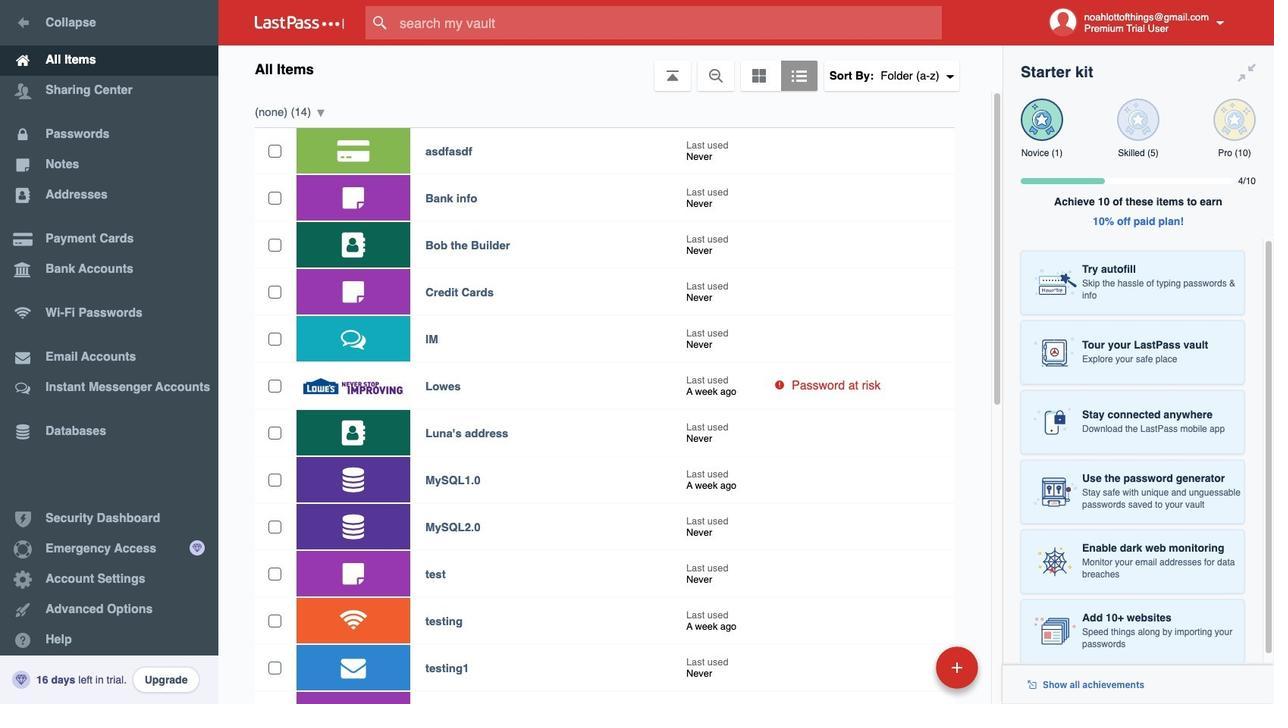 Task type: vqa. For each thing, say whether or not it's contained in the screenshot.
dialog
no



Task type: describe. For each thing, give the bounding box(es) containing it.
new item element
[[832, 646, 984, 689]]

Search search field
[[366, 6, 972, 39]]

main navigation navigation
[[0, 0, 218, 705]]



Task type: locate. For each thing, give the bounding box(es) containing it.
lastpass image
[[255, 16, 344, 30]]

new item navigation
[[832, 642, 987, 705]]

vault options navigation
[[218, 46, 1003, 91]]

search my vault text field
[[366, 6, 972, 39]]



